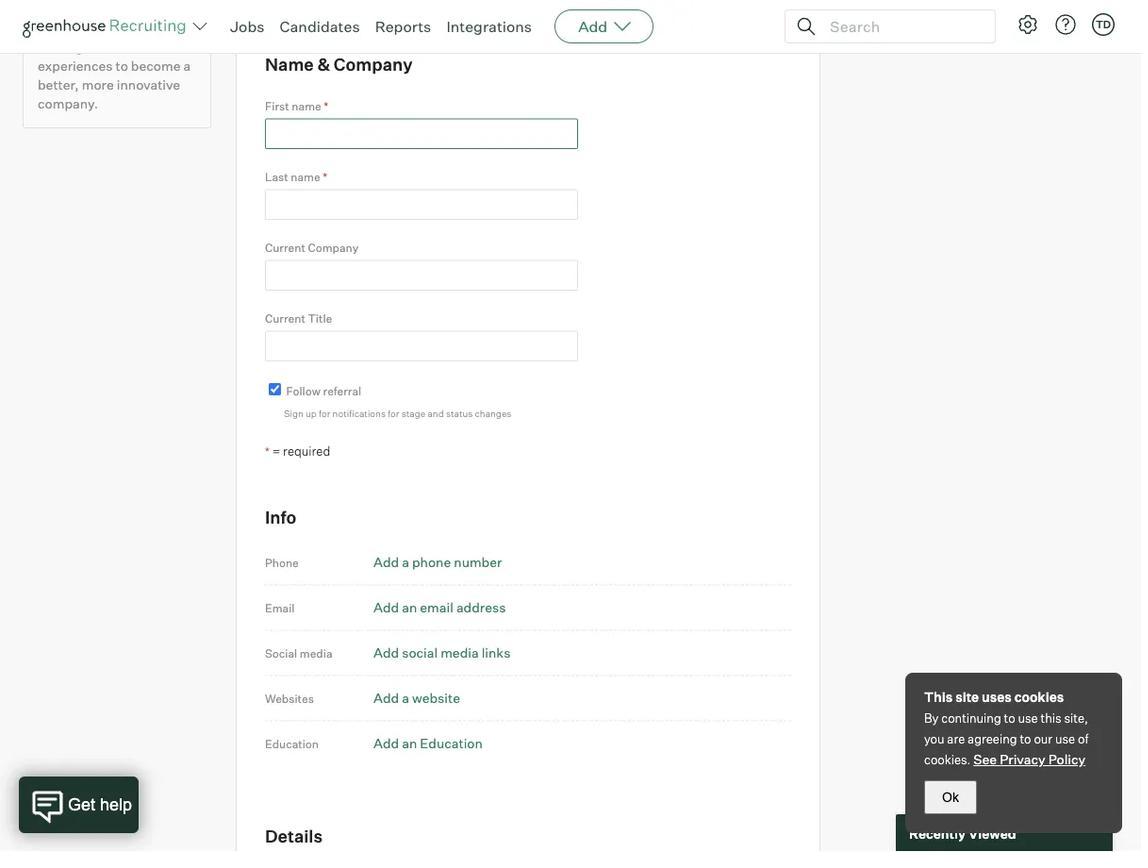 Task type: describe. For each thing, give the bounding box(es) containing it.
reports
[[375, 17, 432, 36]]

recently
[[910, 825, 966, 842]]

viewed
[[969, 825, 1017, 842]]

0 horizontal spatial education
[[265, 736, 319, 750]]

websites
[[265, 691, 314, 705]]

last name *
[[265, 170, 328, 184]]

and
[[428, 407, 444, 419]]

to inside diversity helps us leverage different experiences to become a better, more innovative company.
[[116, 58, 128, 74]]

Search text field
[[826, 13, 979, 40]]

email
[[265, 600, 295, 615]]

site,
[[1065, 711, 1089, 726]]

current for current company
[[265, 241, 306, 255]]

social
[[265, 646, 297, 660]]

* for last name *
[[323, 170, 328, 184]]

Follow referral checkbox
[[269, 383, 281, 395]]

add an education
[[374, 735, 483, 751]]

candidates link
[[280, 17, 360, 36]]

1 horizontal spatial use
[[1056, 731, 1076, 746]]

this
[[1041, 711, 1062, 726]]

add an email address link
[[374, 599, 506, 616]]

recently viewed
[[910, 825, 1017, 842]]

2 vertical spatial to
[[1021, 731, 1032, 746]]

name & company
[[265, 54, 413, 75]]

better,
[[38, 77, 79, 93]]

phone
[[412, 554, 451, 570]]

add an education link
[[374, 735, 483, 751]]

site
[[956, 689, 980, 705]]

0 vertical spatial use
[[1019, 711, 1039, 726]]

follow referral
[[287, 384, 362, 398]]

this site uses cookies
[[925, 689, 1065, 705]]

become
[[131, 58, 181, 74]]

changes
[[475, 407, 512, 419]]

add a website
[[374, 690, 460, 706]]

info
[[265, 506, 297, 527]]

status
[[446, 407, 473, 419]]

privacy
[[1000, 751, 1046, 768]]

first
[[265, 99, 289, 113]]

this
[[925, 689, 953, 705]]

experiences
[[38, 58, 113, 74]]

innovative
[[117, 77, 180, 93]]

required
[[283, 443, 331, 458]]

a inside diversity helps us leverage different experiences to become a better, more innovative company.
[[184, 58, 191, 74]]

stage
[[402, 407, 426, 419]]

0 horizontal spatial media
[[300, 646, 333, 660]]

social
[[402, 644, 438, 661]]

add for add an education
[[374, 735, 399, 751]]

add for add social media links
[[374, 644, 399, 661]]

agreeing
[[968, 731, 1018, 746]]

an for education
[[402, 735, 417, 751]]

by
[[925, 711, 939, 726]]

you
[[925, 731, 945, 746]]

our
[[1035, 731, 1053, 746]]

add social media links link
[[374, 644, 511, 661]]

current title
[[265, 311, 332, 325]]

add social media links
[[374, 644, 511, 661]]

title
[[308, 311, 332, 325]]

helps
[[96, 20, 129, 37]]

social media
[[265, 646, 333, 660]]

jobs
[[230, 17, 265, 36]]

add for add a phone number
[[374, 554, 399, 570]]

of
[[1079, 731, 1089, 746]]

an for email
[[402, 599, 417, 616]]

notifications
[[333, 407, 386, 419]]

current for current title
[[265, 311, 306, 325]]

cookies.
[[925, 752, 971, 767]]

=
[[272, 443, 281, 458]]

name
[[265, 54, 314, 75]]

are
[[948, 731, 966, 746]]

add a phone number link
[[374, 554, 502, 570]]



Task type: locate. For each thing, give the bounding box(es) containing it.
jobs link
[[230, 17, 265, 36]]

up
[[306, 407, 317, 419]]

1 vertical spatial company
[[308, 241, 359, 255]]

see privacy policy
[[974, 751, 1086, 768]]

an left email at bottom
[[402, 599, 417, 616]]

leverage
[[38, 39, 91, 55]]

&
[[317, 54, 330, 75]]

use left of
[[1056, 731, 1076, 746]]

add inside popup button
[[579, 17, 608, 36]]

integrations
[[447, 17, 532, 36]]

for left stage
[[388, 407, 400, 419]]

for
[[319, 407, 331, 419], [388, 407, 400, 419]]

us
[[132, 20, 147, 37]]

1 horizontal spatial to
[[1005, 711, 1016, 726]]

a right become at the top of the page
[[184, 58, 191, 74]]

1 horizontal spatial education
[[420, 735, 483, 751]]

0 vertical spatial name
[[292, 99, 322, 113]]

current left title
[[265, 311, 306, 325]]

a for add a phone number
[[402, 554, 409, 570]]

different
[[93, 39, 146, 55]]

sign
[[284, 407, 304, 419]]

to
[[116, 58, 128, 74], [1005, 711, 1016, 726], [1021, 731, 1032, 746]]

1 vertical spatial use
[[1056, 731, 1076, 746]]

details
[[265, 826, 323, 847]]

1 an from the top
[[402, 599, 417, 616]]

2 for from the left
[[388, 407, 400, 419]]

None text field
[[265, 189, 578, 220]]

sign up for notifications for stage and status changes
[[284, 407, 512, 419]]

td
[[1096, 18, 1112, 31]]

last
[[265, 170, 288, 184]]

* inside * = required
[[265, 444, 270, 458]]

add for add
[[579, 17, 608, 36]]

1 vertical spatial to
[[1005, 711, 1016, 726]]

candidates
[[280, 17, 360, 36]]

td button
[[1093, 13, 1115, 36]]

add a phone number
[[374, 554, 502, 570]]

education
[[420, 735, 483, 751], [265, 736, 319, 750]]

name for first
[[292, 99, 322, 113]]

configure image
[[1017, 13, 1040, 36]]

* for first name *
[[324, 99, 329, 113]]

phone
[[265, 555, 299, 569]]

* left =
[[265, 444, 270, 458]]

1 horizontal spatial media
[[441, 644, 479, 661]]

2 horizontal spatial to
[[1021, 731, 1032, 746]]

0 vertical spatial a
[[184, 58, 191, 74]]

a left "phone"
[[402, 554, 409, 570]]

None text field
[[265, 119, 578, 149], [265, 260, 578, 291], [265, 331, 578, 361], [265, 119, 578, 149], [265, 260, 578, 291], [265, 331, 578, 361]]

number
[[454, 554, 502, 570]]

email
[[420, 599, 454, 616]]

name right the 'first'
[[292, 99, 322, 113]]

2 current from the top
[[265, 311, 306, 325]]

referral
[[323, 384, 362, 398]]

use left this
[[1019, 711, 1039, 726]]

1 current from the top
[[265, 241, 306, 255]]

1 horizontal spatial for
[[388, 407, 400, 419]]

0 horizontal spatial to
[[116, 58, 128, 74]]

see privacy policy link
[[974, 751, 1086, 768]]

company.
[[38, 95, 98, 112]]

see
[[974, 751, 998, 768]]

links
[[482, 644, 511, 661]]

for right "up"
[[319, 407, 331, 419]]

0 horizontal spatial for
[[319, 407, 331, 419]]

td button
[[1089, 9, 1119, 40]]

0 horizontal spatial use
[[1019, 711, 1039, 726]]

1 vertical spatial a
[[402, 554, 409, 570]]

name right last
[[291, 170, 321, 184]]

ok button
[[925, 780, 978, 814]]

uses
[[982, 689, 1012, 705]]

0 vertical spatial *
[[324, 99, 329, 113]]

education down website
[[420, 735, 483, 751]]

continuing
[[942, 711, 1002, 726]]

diversity
[[38, 20, 93, 37]]

a
[[184, 58, 191, 74], [402, 554, 409, 570], [402, 690, 409, 706]]

1 vertical spatial an
[[402, 735, 417, 751]]

website
[[412, 690, 460, 706]]

policy
[[1049, 751, 1086, 768]]

* right last
[[323, 170, 328, 184]]

an
[[402, 599, 417, 616], [402, 735, 417, 751]]

education down websites
[[265, 736, 319, 750]]

integrations link
[[447, 17, 532, 36]]

0 vertical spatial company
[[334, 54, 413, 75]]

media left links
[[441, 644, 479, 661]]

* = required
[[265, 443, 331, 458]]

media
[[441, 644, 479, 661], [300, 646, 333, 660]]

diversity helps us leverage different experiences to become a better, more innovative company.
[[38, 20, 191, 112]]

add for add an email address
[[374, 599, 399, 616]]

by continuing to use this site, you are agreeing to our use of cookies.
[[925, 711, 1089, 767]]

current company
[[265, 241, 359, 255]]

add button
[[555, 9, 654, 43]]

1 vertical spatial name
[[291, 170, 321, 184]]

address
[[457, 599, 506, 616]]

add a website link
[[374, 690, 460, 706]]

more
[[82, 77, 114, 93]]

company down reports
[[334, 54, 413, 75]]

2 an from the top
[[402, 735, 417, 751]]

ok
[[943, 790, 960, 804]]

to left the our
[[1021, 731, 1032, 746]]

0 vertical spatial an
[[402, 599, 417, 616]]

follow
[[287, 384, 321, 398]]

name
[[292, 99, 322, 113], [291, 170, 321, 184]]

first name *
[[265, 99, 329, 113]]

2 vertical spatial a
[[402, 690, 409, 706]]

name for last
[[291, 170, 321, 184]]

reports link
[[375, 17, 432, 36]]

add for add a website
[[374, 690, 399, 706]]

add an email address
[[374, 599, 506, 616]]

* down &
[[324, 99, 329, 113]]

1 for from the left
[[319, 407, 331, 419]]

0 vertical spatial to
[[116, 58, 128, 74]]

to down different
[[116, 58, 128, 74]]

cookies
[[1015, 689, 1065, 705]]

greenhouse recruiting image
[[23, 15, 193, 38]]

1 vertical spatial *
[[323, 170, 328, 184]]

company
[[334, 54, 413, 75], [308, 241, 359, 255]]

to down uses
[[1005, 711, 1016, 726]]

1 vertical spatial current
[[265, 311, 306, 325]]

0 vertical spatial current
[[265, 241, 306, 255]]

an down the add a website
[[402, 735, 417, 751]]

current
[[265, 241, 306, 255], [265, 311, 306, 325]]

current down last
[[265, 241, 306, 255]]

a left website
[[402, 690, 409, 706]]

a for add a website
[[402, 690, 409, 706]]

2 vertical spatial *
[[265, 444, 270, 458]]

add
[[579, 17, 608, 36], [374, 554, 399, 570], [374, 599, 399, 616], [374, 644, 399, 661], [374, 690, 399, 706], [374, 735, 399, 751]]

company up title
[[308, 241, 359, 255]]

media right social
[[300, 646, 333, 660]]



Task type: vqa. For each thing, say whether or not it's contained in the screenshot.


